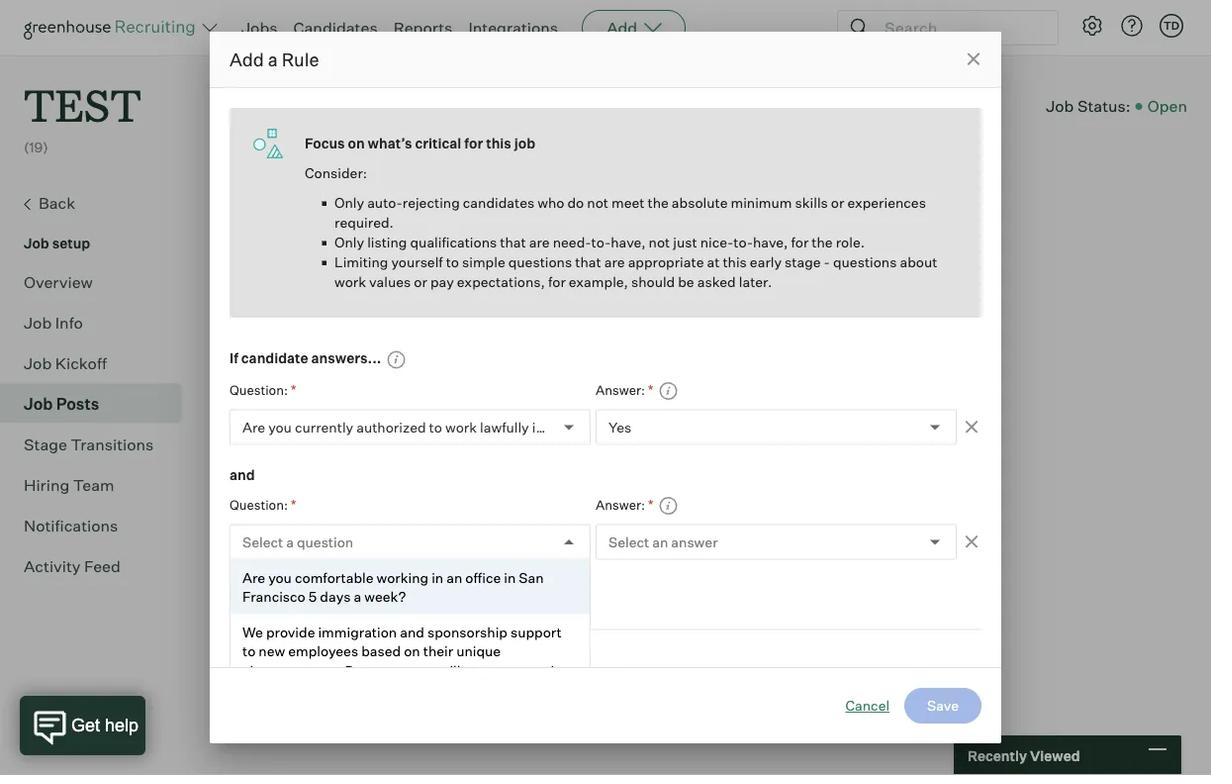 Task type: locate. For each thing, give the bounding box(es) containing it.
for up characteristics,
[[480, 355, 497, 372]]

0 horizontal spatial that
[[500, 234, 526, 251]]

an down when multiple answer values are selected, an applicant only needs to match one of them to trigger this condition. icon
[[652, 533, 668, 551]]

to- up early
[[734, 234, 753, 251]]

this inside only auto-rejecting candidates who do not meet the absolute minimum skills or experiences required. only listing qualifications that are need-to-have, not just nice-to-have, for the role. limiting yourself to simple questions that are appropriate at this early stage - questions about work values or pay expectations, for example, should be asked later.
[[723, 253, 747, 271]]

1 horizontal spatial add a rule
[[864, 249, 933, 266]]

answer: * down success
[[596, 381, 654, 398]]

overview link
[[24, 270, 174, 294]]

only questions with yes/no, single-select or multi-select answers types will appear. image
[[386, 350, 406, 370]]

0 vertical spatial answer:
[[596, 382, 645, 397]]

0 vertical spatial based
[[634, 517, 673, 535]]

add a rule inside dialog
[[230, 48, 319, 70]]

only auto-rejecting candidates who do not meet the absolute minimum skills or experiences required. only listing qualifications that are need-to-have, not just nice-to-have, for the role. limiting yourself to simple questions that are appropriate at this early stage - questions about work values or pay expectations, for example, should be asked later.
[[335, 194, 938, 291]]

have, down meet
[[611, 234, 646, 251]]

only up the required.
[[335, 194, 364, 211]]

rule inside button
[[904, 249, 933, 266]]

when multiple answer values are selected, an applicant only needs to match one of them to trigger this condition. element
[[654, 378, 678, 401], [654, 492, 678, 516]]

2 answer: * from the top
[[596, 495, 654, 513]]

2 question: * from the top
[[230, 495, 296, 513]]

2 are from the top
[[242, 569, 265, 586]]

0 horizontal spatial candidates
[[463, 194, 535, 211]]

1 question: from the top
[[230, 382, 288, 397]]

0 vertical spatial are
[[242, 418, 265, 436]]

qualifications
[[410, 234, 497, 251]]

who)
[[557, 355, 589, 372]]

not up "appropriate"
[[649, 234, 670, 251]]

personality
[[367, 374, 440, 392]]

when multiple answer values are selected, an applicant only needs to match one of them to trigger this condition. image
[[659, 496, 678, 516]]

job for job info
[[24, 312, 52, 332]]

test
[[24, 75, 141, 134]]

answer: * for select an answer
[[596, 495, 654, 513]]

the inside we provide immigration and sponsorship support to new employees based on their unique circumstances. do you now or will you ever require sponsorship to work in the us?
[[391, 681, 413, 698]]

question: * down candidate
[[230, 381, 296, 398]]

job posts link
[[24, 392, 174, 415]]

answer: down success
[[596, 382, 645, 397]]

1 horizontal spatial candidates
[[561, 517, 631, 535]]

1 when multiple answer values are selected, an applicant only needs to match one of them to trigger this condition. element from the top
[[654, 378, 678, 401]]

work down do
[[342, 681, 374, 698]]

0 vertical spatial only
[[335, 194, 364, 211]]

by
[[711, 355, 727, 372]]

1 horizontal spatial are
[[604, 253, 625, 271]]

viewed
[[1030, 747, 1080, 764]]

2 question: from the top
[[230, 496, 288, 512]]

1 horizontal spatial on
[[404, 642, 420, 660]]

sponsorship down circumstances.
[[242, 681, 323, 698]]

question
[[297, 533, 354, 551]]

and up their at the bottom of the page
[[400, 623, 425, 640]]

question: for select an answer
[[230, 496, 288, 512]]

jobs link
[[242, 18, 278, 38]]

when multiple answer values are selected, an applicant only needs to match one of them to trigger this condition. element down the looks
[[654, 378, 678, 401]]

1 vertical spatial candidates
[[561, 517, 631, 535]]

0 horizontal spatial to-
[[591, 234, 611, 251]]

answer: for select an answer
[[596, 496, 645, 512]]

1 horizontal spatial to-
[[734, 234, 753, 251]]

0 vertical spatial and
[[230, 466, 255, 483]]

week?
[[365, 588, 406, 605]]

application
[[803, 517, 874, 535]]

reject,
[[415, 517, 455, 535]]

nice-
[[700, 234, 734, 251]]

francisco,
[[363, 245, 456, 269]]

reports link
[[394, 18, 453, 38]]

are left need-
[[529, 234, 550, 251]]

work left lawfully
[[445, 418, 477, 436]]

rule down experiences
[[904, 249, 933, 266]]

0 vertical spatial on
[[348, 135, 365, 152]]

a right days
[[354, 588, 362, 605]]

0 vertical spatial question:
[[230, 382, 288, 397]]

question: * for yes
[[230, 381, 296, 398]]

rules
[[273, 496, 307, 513]]

a inside button
[[894, 249, 901, 266]]

the down now
[[391, 681, 413, 698]]

yourself
[[391, 253, 443, 271]]

0 vertical spatial rule
[[282, 48, 319, 70]]

work inside only auto-rejecting candidates who do not meet the absolute minimum skills or experiences required. only listing qualifications that are need-to-have, not just nice-to-have, for the role. limiting yourself to simple questions that are appropriate at this early stage - questions about work values or pay expectations, for example, should be asked later.
[[335, 273, 366, 291]]

to down the employees
[[326, 681, 339, 698]]

1 vertical spatial us?
[[416, 681, 443, 698]]

automatically apply tags, reject, and/or advance candidates based on how they answer application questions. element
[[495, 240, 520, 274]]

answer: left when multiple answer values are selected, an applicant only needs to match one of them to trigger this condition. icon
[[596, 496, 645, 512]]

are inside are you comfortable working in an office in san francisco 5 days a week?
[[242, 569, 265, 586]]

job left status:
[[1046, 96, 1074, 116]]

focus
[[305, 135, 345, 152]]

1 vertical spatial answer:
[[596, 496, 645, 512]]

questions right asking
[[875, 355, 938, 372]]

work down limiting
[[335, 273, 366, 291]]

recently viewed
[[968, 747, 1080, 764]]

that up the example,
[[575, 253, 601, 271]]

if candidate answers...
[[230, 349, 381, 367]]

when multiple answer values are selected, an applicant only needs to match one of them to trigger this condition. element up select an answer
[[654, 492, 678, 516]]

add inside button
[[230, 587, 257, 605]]

this left job
[[486, 135, 512, 152]]

to down qualifications
[[446, 253, 459, 271]]

candidates inside 'no rules have been created yet. automatically apply tags, reject, and/or advance candidates based on how they answer application questions.'
[[561, 517, 631, 535]]

open
[[1148, 96, 1188, 116]]

0 vertical spatial question: *
[[230, 381, 296, 398]]

2 select from the left
[[609, 533, 649, 551]]

an left the office
[[447, 569, 463, 586]]

on up now
[[404, 642, 420, 660]]

1 horizontal spatial select
[[609, 533, 649, 551]]

example,
[[569, 273, 628, 291]]

2 horizontal spatial on
[[676, 517, 692, 535]]

transitions
[[71, 434, 154, 454]]

candidates left "who"
[[463, 194, 535, 211]]

when multiple answer values are selected, an applicant only needs to match one of them to trigger this condition. image
[[659, 381, 678, 401]]

an inside are you comfortable working in an office in san francisco 5 days a week?
[[447, 569, 463, 586]]

notifications
[[24, 515, 118, 535]]

0 vertical spatial candidates
[[463, 194, 535, 211]]

for inside avoid mental shortcuts for what (or who) success looks like by refraining from asking questions about personality characteristics, individual interests, or personal background.
[[480, 355, 497, 372]]

question: for yes
[[230, 382, 288, 397]]

1 horizontal spatial and
[[400, 623, 425, 640]]

questions down role.
[[833, 253, 897, 271]]

1 are from the top
[[242, 418, 265, 436]]

comfortable
[[295, 569, 374, 586]]

test link
[[24, 55, 141, 138]]

0 horizontal spatial add a rule
[[230, 48, 319, 70]]

on
[[348, 135, 365, 152], [676, 517, 692, 535], [404, 642, 420, 660]]

when multiple answer values are selected, an applicant only needs to match one of them to trigger this condition. element for select an answer
[[654, 492, 678, 516]]

1 vertical spatial question:
[[230, 496, 288, 512]]

stage
[[785, 253, 821, 271]]

answer right they at the right bottom of page
[[755, 517, 800, 535]]

1 horizontal spatial not
[[649, 234, 670, 251]]

when multiple answer values are selected, an applicant only needs to match one of them to trigger this condition. element for yes
[[654, 378, 678, 401]]

select down no
[[242, 533, 283, 551]]

have,
[[611, 234, 646, 251], [753, 234, 788, 251]]

us? left yes
[[571, 418, 598, 436]]

1 question: * from the top
[[230, 381, 296, 398]]

0 vertical spatial about
[[900, 253, 938, 271]]

job left kickoff
[[24, 353, 52, 373]]

are up the francisco
[[242, 569, 265, 586]]

and inside we provide immigration and sponsorship support to new employees based on their unique circumstances. do you now or will you ever require sponsorship to work in the us?
[[400, 623, 425, 640]]

0 vertical spatial this
[[486, 135, 512, 152]]

days
[[320, 588, 351, 605]]

are
[[242, 418, 265, 436], [242, 569, 265, 586]]

about down avoid
[[327, 374, 364, 392]]

us? down will
[[416, 681, 443, 698]]

add a rule down jobs
[[230, 48, 319, 70]]

or right skills in the top right of the page
[[831, 194, 845, 211]]

0 horizontal spatial an
[[447, 569, 463, 586]]

unique
[[456, 642, 501, 660]]

0 vertical spatial when multiple answer values are selected, an applicant only needs to match one of them to trigger this condition. element
[[654, 378, 678, 401]]

you inside are you comfortable working in an office in san francisco 5 days a week?
[[268, 569, 292, 586]]

1 vertical spatial when multiple answer values are selected, an applicant only needs to match one of them to trigger this condition. element
[[654, 492, 678, 516]]

1 vertical spatial only
[[335, 234, 364, 251]]

1 horizontal spatial have,
[[753, 234, 788, 251]]

add inside popup button
[[607, 18, 638, 38]]

expectations,
[[457, 273, 545, 291]]

1 vertical spatial answer: *
[[596, 495, 654, 513]]

based down immigration
[[361, 642, 401, 660]]

1 horizontal spatial an
[[652, 533, 668, 551]]

to- up the example,
[[591, 234, 611, 251]]

0 horizontal spatial based
[[361, 642, 401, 660]]

candidates
[[463, 194, 535, 211], [561, 517, 631, 535]]

about inside avoid mental shortcuts for what (or who) success looks like by refraining from asking questions about personality characteristics, individual interests, or personal background.
[[327, 374, 364, 392]]

to down we
[[242, 642, 256, 660]]

on right focus at the left of page
[[348, 135, 365, 152]]

are you comfortable working in an office in san francisco 5 days a week?
[[242, 569, 544, 605]]

0 horizontal spatial are
[[529, 234, 550, 251]]

0 horizontal spatial have,
[[611, 234, 646, 251]]

0 horizontal spatial sponsorship
[[242, 681, 323, 698]]

1 horizontal spatial us?
[[571, 418, 598, 436]]

add a rule
[[230, 48, 319, 70], [864, 249, 933, 266]]

1 vertical spatial based
[[361, 642, 401, 660]]

0 vertical spatial sponsorship
[[428, 623, 508, 640]]

hiring team
[[24, 475, 114, 495]]

1 horizontal spatial rule
[[904, 249, 933, 266]]

to inside only auto-rejecting candidates who do not meet the absolute minimum skills or experiences required. only listing qualifications that are need-to-have, not just nice-to-have, for the role. limiting yourself to simple questions that are appropriate at this early stage - questions about work values or pay expectations, for example, should be asked later.
[[446, 253, 459, 271]]

are up the example,
[[604, 253, 625, 271]]

characteristics,
[[443, 374, 543, 392]]

in down immigration
[[377, 681, 388, 698]]

0 vertical spatial work
[[335, 273, 366, 291]]

0 horizontal spatial us?
[[416, 681, 443, 698]]

(or
[[535, 355, 554, 372]]

1 vertical spatial are
[[242, 569, 265, 586]]

candidates inside only auto-rejecting candidates who do not meet the absolute minimum skills or experiences required. only listing qualifications that are need-to-have, not just nice-to-have, for the role. limiting yourself to simple questions that are appropriate at this early stage - questions about work values or pay expectations, for example, should be asked later.
[[463, 194, 535, 211]]

and up no
[[230, 466, 255, 483]]

required.
[[335, 214, 394, 231]]

that up simple
[[500, 234, 526, 251]]

on left how
[[676, 517, 692, 535]]

0 vertical spatial answer: *
[[596, 381, 654, 398]]

activity feed link
[[24, 554, 174, 578]]

job left post
[[231, 184, 255, 201]]

2 have, from the left
[[753, 234, 788, 251]]

have, up early
[[753, 234, 788, 251]]

1 to- from the left
[[591, 234, 611, 251]]

office
[[466, 569, 501, 586]]

configure image
[[1081, 14, 1105, 38]]

(19)
[[24, 139, 48, 156]]

about down experiences
[[900, 253, 938, 271]]

select an answer
[[609, 533, 718, 551]]

job left posts
[[24, 394, 53, 413]]

question: down candidate
[[230, 382, 288, 397]]

you up another
[[268, 569, 292, 586]]

td button
[[1160, 14, 1184, 38]]

based down when multiple answer values are selected, an applicant only needs to match one of them to trigger this condition. icon
[[634, 517, 673, 535]]

question: up automatically
[[230, 496, 288, 512]]

1 vertical spatial sponsorship
[[242, 681, 323, 698]]

not right do
[[587, 194, 609, 211]]

status:
[[1078, 96, 1131, 116]]

2 vertical spatial work
[[342, 681, 374, 698]]

1 horizontal spatial about
[[900, 253, 938, 271]]

job for job status:
[[1046, 96, 1074, 116]]

job info
[[24, 312, 83, 332]]

1 vertical spatial an
[[447, 569, 463, 586]]

1 vertical spatial rule
[[904, 249, 933, 266]]

1 select from the left
[[242, 533, 283, 551]]

candidates right the advance in the left bottom of the page
[[561, 517, 631, 535]]

a right role.
[[894, 249, 901, 266]]

job for job posts
[[24, 394, 53, 413]]

add a rule dialog
[[210, 32, 1002, 773]]

a
[[268, 48, 278, 70], [894, 249, 901, 266], [286, 533, 294, 551], [354, 588, 362, 605]]

0 horizontal spatial this
[[486, 135, 512, 152]]

1 vertical spatial about
[[327, 374, 364, 392]]

that
[[500, 234, 526, 251], [575, 253, 601, 271]]

or down the like
[[677, 374, 690, 392]]

1 vertical spatial not
[[649, 234, 670, 251]]

0 horizontal spatial select
[[242, 533, 283, 551]]

or left will
[[423, 662, 436, 679]]

1 vertical spatial question: *
[[230, 495, 296, 513]]

2 vertical spatial on
[[404, 642, 420, 660]]

are left currently
[[242, 418, 265, 436]]

select left how
[[609, 533, 649, 551]]

or inside we provide immigration and sponsorship support to new employees based on their unique circumstances. do you now or will you ever require sponsorship to work in the us?
[[423, 662, 436, 679]]

job left the setup
[[24, 234, 49, 252]]

2 when multiple answer values are selected, an applicant only needs to match one of them to trigger this condition. element from the top
[[654, 492, 678, 516]]

job
[[1046, 96, 1074, 116], [231, 184, 255, 201], [24, 234, 49, 252], [24, 312, 52, 332], [24, 353, 52, 373], [24, 394, 53, 413]]

2 answer: from the top
[[596, 496, 645, 512]]

stage
[[24, 434, 67, 454]]

0 vertical spatial not
[[587, 194, 609, 211]]

0 horizontal spatial answer
[[671, 533, 718, 551]]

you down unique
[[464, 662, 487, 679]]

to right authorized
[[429, 418, 442, 436]]

0 horizontal spatial about
[[327, 374, 364, 392]]

...
[[265, 647, 278, 664]]

you left currently
[[268, 418, 292, 436]]

1 vertical spatial this
[[723, 253, 747, 271]]

add another trigger button
[[230, 579, 357, 613]]

0 horizontal spatial rule
[[282, 48, 319, 70]]

(san francisco, ca)
[[316, 245, 495, 269]]

1 horizontal spatial based
[[634, 517, 673, 535]]

question: * for select an answer
[[230, 495, 296, 513]]

sponsorship up unique
[[428, 623, 508, 640]]

new
[[259, 642, 285, 660]]

experiences
[[848, 194, 926, 211]]

add a rule down experiences
[[864, 249, 933, 266]]

job left info
[[24, 312, 52, 332]]

rules
[[309, 184, 345, 201]]

0 horizontal spatial on
[[348, 135, 365, 152]]

questions down need-
[[508, 253, 572, 271]]

0 vertical spatial add a rule
[[230, 48, 319, 70]]

listing
[[367, 234, 407, 251]]

1 vertical spatial add a rule
[[864, 249, 933, 266]]

sponsorship
[[428, 623, 508, 640], [242, 681, 323, 698]]

1 horizontal spatial this
[[723, 253, 747, 271]]

questions
[[508, 253, 572, 271], [833, 253, 897, 271], [875, 355, 938, 372]]

1 horizontal spatial that
[[575, 253, 601, 271]]

to
[[446, 253, 459, 271], [429, 418, 442, 436], [242, 642, 256, 660], [326, 681, 339, 698]]

1 vertical spatial on
[[676, 517, 692, 535]]

1 horizontal spatial answer
[[755, 517, 800, 535]]

automatically
[[251, 517, 339, 535]]

currently
[[295, 418, 353, 436]]

1 answer: from the top
[[596, 382, 645, 397]]

us?
[[571, 418, 598, 436], [416, 681, 443, 698]]

minimum
[[731, 194, 792, 211]]

rule down "candidates" link
[[282, 48, 319, 70]]

0 horizontal spatial and
[[230, 466, 255, 483]]

answer down when multiple answer values are selected, an applicant only needs to match one of them to trigger this condition. icon
[[671, 533, 718, 551]]

like
[[685, 355, 708, 372]]

this right 'at'
[[723, 253, 747, 271]]

answer: * left when multiple answer values are selected, an applicant only needs to match one of them to trigger this condition. icon
[[596, 495, 654, 513]]

question: *
[[230, 381, 296, 398], [230, 495, 296, 513]]

1 answer: * from the top
[[596, 381, 654, 398]]

only up limiting
[[335, 234, 364, 251]]

kickoff
[[55, 353, 107, 373]]

1 vertical spatial are
[[604, 253, 625, 271]]

select for select an answer
[[609, 533, 649, 551]]

and
[[230, 466, 255, 483], [400, 623, 425, 640]]

question: * up automatically
[[230, 495, 296, 513]]

(san
[[316, 245, 359, 269]]

answer
[[755, 517, 800, 535], [671, 533, 718, 551]]

1 vertical spatial and
[[400, 623, 425, 640]]



Task type: vqa. For each thing, say whether or not it's contained in the screenshot.
FRANCISCO) inside the OPTION
no



Task type: describe. For each thing, give the bounding box(es) containing it.
what
[[500, 355, 532, 372]]

circumstances.
[[242, 662, 342, 679]]

are for are you comfortable working in an office in san francisco 5 days a week?
[[242, 569, 265, 586]]

activity
[[24, 556, 81, 576]]

job post
[[231, 184, 287, 201]]

simple
[[462, 253, 505, 271]]

5
[[309, 588, 317, 605]]

skills
[[795, 194, 828, 211]]

created
[[381, 496, 433, 513]]

employees
[[288, 642, 358, 660]]

integrations link
[[469, 18, 558, 38]]

Search text field
[[880, 13, 1040, 42]]

posts
[[56, 394, 99, 413]]

0 vertical spatial are
[[529, 234, 550, 251]]

what's
[[368, 135, 412, 152]]

consider:
[[305, 164, 367, 182]]

looks
[[648, 355, 682, 372]]

add button
[[582, 10, 686, 46]]

about inside only auto-rejecting candidates who do not meet the absolute minimum skills or experiences required. only listing qualifications that are need-to-have, not just nice-to-have, for the role. limiting yourself to simple questions that are appropriate at this early stage - questions about work values or pay expectations, for example, should be asked later.
[[900, 253, 938, 271]]

automatically apply tags, reject, and/or advance candidates based on how they answer application questions. image
[[500, 250, 520, 269]]

avoid
[[327, 355, 364, 372]]

only questions with yes/no, single-select or multi-select answers types will appear. element
[[381, 348, 406, 370]]

job setup
[[24, 234, 90, 252]]

0 vertical spatial that
[[500, 234, 526, 251]]

for right critical
[[464, 135, 483, 152]]

if
[[230, 349, 238, 367]]

select for select a question
[[242, 533, 283, 551]]

job for job setup
[[24, 234, 49, 252]]

just
[[673, 234, 697, 251]]

greenhouse recruiting image
[[24, 16, 202, 40]]

later.
[[739, 273, 772, 291]]

info
[[55, 312, 83, 332]]

1 vertical spatial work
[[445, 418, 477, 436]]

no rules have been created yet. automatically apply tags, reject, and/or advance candidates based on how they answer application questions.
[[251, 496, 943, 535]]

based inside 'no rules have been created yet. automatically apply tags, reject, and/or advance candidates based on how they answer application questions.'
[[634, 517, 673, 535]]

provide
[[266, 623, 315, 640]]

the down individual
[[547, 418, 568, 436]]

in right working in the bottom left of the page
[[432, 569, 444, 586]]

work inside we provide immigration and sponsorship support to new employees based on their unique circumstances. do you now or will you ever require sponsorship to work in the us?
[[342, 681, 374, 698]]

add inside button
[[864, 249, 891, 266]]

the right meet
[[648, 194, 669, 211]]

job post link
[[231, 184, 287, 201]]

be
[[678, 273, 694, 291]]

a down jobs
[[268, 48, 278, 70]]

refraining
[[730, 355, 792, 372]]

job for job post
[[231, 184, 255, 201]]

cancel link
[[846, 696, 890, 716]]

working
[[377, 569, 429, 586]]

0 vertical spatial us?
[[571, 418, 598, 436]]

2 to- from the left
[[734, 234, 753, 251]]

rule inside dialog
[[282, 48, 319, 70]]

we
[[242, 623, 263, 640]]

0 vertical spatial an
[[652, 533, 668, 551]]

on inside we provide immigration and sponsorship support to new employees based on their unique circumstances. do you now or will you ever require sponsorship to work in the us?
[[404, 642, 420, 660]]

* up automatically
[[291, 495, 296, 513]]

should
[[631, 273, 675, 291]]

job status:
[[1046, 96, 1131, 116]]

authorized
[[356, 418, 426, 436]]

appropriate
[[628, 253, 704, 271]]

and/or
[[458, 517, 501, 535]]

then ...
[[230, 647, 278, 664]]

from
[[795, 355, 826, 372]]

questions inside avoid mental shortcuts for what (or who) success looks like by refraining from asking questions about personality characteristics, individual interests, or personal background.
[[875, 355, 938, 372]]

answer: * for yes
[[596, 381, 654, 398]]

0 horizontal spatial not
[[587, 194, 609, 211]]

job for job kickoff
[[24, 353, 52, 373]]

critical
[[415, 135, 462, 152]]

no
[[251, 496, 271, 513]]

rules link
[[309, 184, 345, 201]]

we provide immigration and sponsorship support to new employees based on their unique circumstances. do you now or will you ever require sponsorship to work in the us?
[[242, 623, 567, 698]]

are for are you currently authorized to work lawfully in the us?
[[242, 418, 265, 436]]

asking
[[829, 355, 872, 372]]

a left question
[[286, 533, 294, 551]]

in right lawfully
[[532, 418, 544, 436]]

require
[[521, 662, 567, 679]]

* left when multiple answer values are selected, an applicant only needs to match one of them to trigger this condition. icon
[[648, 495, 654, 513]]

1 have, from the left
[[611, 234, 646, 251]]

role.
[[836, 234, 865, 251]]

or inside avoid mental shortcuts for what (or who) success looks like by refraining from asking questions about personality characteristics, individual interests, or personal background.
[[677, 374, 690, 392]]

the up -
[[812, 234, 833, 251]]

san
[[519, 569, 544, 586]]

personal
[[693, 374, 750, 392]]

how
[[695, 517, 721, 535]]

in left san
[[504, 569, 516, 586]]

2 only from the top
[[335, 234, 364, 251]]

limiting
[[335, 253, 388, 271]]

support
[[511, 623, 562, 640]]

in inside we provide immigration and sponsorship support to new employees based on their unique circumstances. do you now or will you ever require sponsorship to work in the us?
[[377, 681, 388, 698]]

or down yourself
[[414, 273, 427, 291]]

cancel
[[846, 697, 890, 714]]

notifications link
[[24, 513, 174, 537]]

team
[[73, 475, 114, 495]]

answers...
[[311, 349, 381, 367]]

td
[[1164, 19, 1180, 32]]

tags,
[[380, 517, 412, 535]]

for left the example,
[[548, 273, 566, 291]]

1 vertical spatial that
[[575, 253, 601, 271]]

reports
[[394, 18, 453, 38]]

yet.
[[436, 496, 462, 513]]

answer: for yes
[[596, 382, 645, 397]]

* down if candidate answers... in the left top of the page
[[291, 381, 296, 398]]

now
[[393, 662, 420, 679]]

ca)
[[461, 245, 495, 269]]

integrations
[[469, 18, 558, 38]]

rejecting
[[403, 194, 460, 211]]

another
[[260, 587, 310, 605]]

ever
[[490, 662, 518, 679]]

a inside are you comfortable working in an office in san francisco 5 days a week?
[[354, 588, 362, 605]]

us? inside we provide immigration and sponsorship support to new employees based on their unique circumstances. do you now or will you ever require sponsorship to work in the us?
[[416, 681, 443, 698]]

add a rule inside button
[[864, 249, 933, 266]]

interests,
[[612, 374, 674, 392]]

their
[[423, 642, 453, 660]]

avoid mental shortcuts for what (or who) success looks like by refraining from asking questions about personality characteristics, individual interests, or personal background.
[[327, 355, 938, 392]]

are you currently authorized to work lawfully in the us?
[[242, 418, 598, 436]]

add a rule button
[[841, 240, 956, 275]]

1 horizontal spatial sponsorship
[[428, 623, 508, 640]]

you right do
[[366, 662, 390, 679]]

trigger
[[313, 587, 357, 605]]

answer inside 'no rules have been created yet. automatically apply tags, reject, and/or advance candidates based on how they answer application questions.'
[[755, 517, 800, 535]]

for up the stage
[[791, 234, 809, 251]]

who
[[538, 194, 565, 211]]

test (19)
[[24, 75, 141, 156]]

candidates
[[293, 18, 378, 38]]

add another trigger
[[230, 587, 357, 605]]

asked
[[697, 273, 736, 291]]

back link
[[24, 191, 174, 216]]

job info link
[[24, 310, 174, 334]]

1 only from the top
[[335, 194, 364, 211]]

* left when multiple answer values are selected, an applicant only needs to match one of them to trigger this condition. image
[[648, 381, 654, 398]]

answer inside add a rule dialog
[[671, 533, 718, 551]]

based inside we provide immigration and sponsorship support to new employees based on their unique circumstances. do you now or will you ever require sponsorship to work in the us?
[[361, 642, 401, 660]]

on inside 'no rules have been created yet. automatically apply tags, reject, and/or advance candidates based on how they answer application questions.'
[[676, 517, 692, 535]]

candidates link
[[293, 18, 378, 38]]

do
[[568, 194, 584, 211]]



